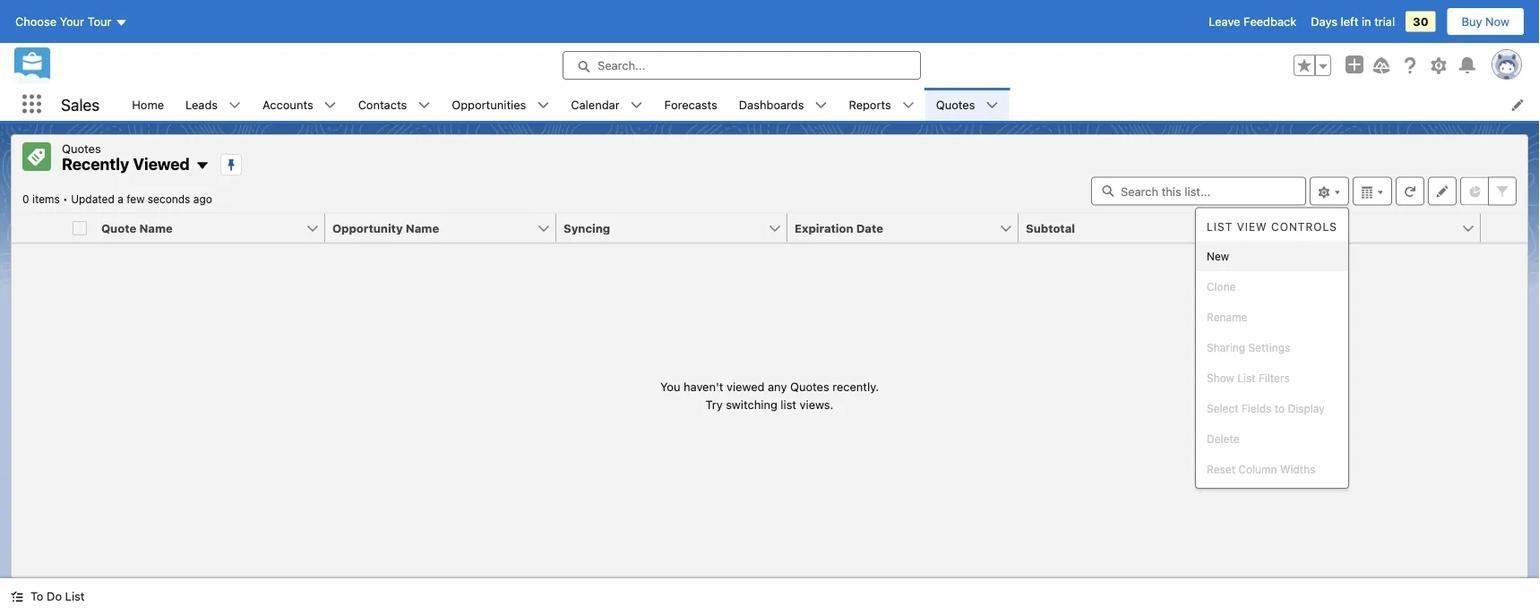 Task type: locate. For each thing, give the bounding box(es) containing it.
opportunity
[[332, 221, 403, 235]]

select fields to display link
[[1196, 393, 1349, 424]]

quotes
[[936, 98, 975, 111], [62, 142, 101, 155], [790, 380, 829, 394]]

recently
[[62, 155, 129, 174]]

total price button
[[1250, 214, 1461, 242]]

contacts
[[358, 98, 407, 111]]

name right opportunity
[[406, 221, 439, 235]]

syncing button
[[556, 214, 768, 242]]

do
[[47, 590, 62, 603]]

0 horizontal spatial quotes
[[62, 142, 101, 155]]

text default image
[[229, 99, 241, 112], [324, 99, 337, 112], [418, 99, 430, 112], [902, 99, 915, 112], [986, 99, 999, 112]]

2 text default image from the left
[[324, 99, 337, 112]]

text default image inside the opportunities list item
[[537, 99, 550, 112]]

2 vertical spatial list
[[65, 590, 85, 603]]

haven't
[[684, 380, 723, 394]]

quotes down the sales
[[62, 142, 101, 155]]

2 name from the left
[[406, 221, 439, 235]]

menu
[[1196, 212, 1349, 485]]

text default image for contacts
[[418, 99, 430, 112]]

status
[[660, 378, 879, 413]]

days left in trial
[[1311, 15, 1395, 28]]

•
[[63, 193, 68, 206]]

quote name
[[101, 221, 173, 235]]

leads list item
[[175, 88, 252, 121]]

text default image inside 'calendar' list item
[[630, 99, 643, 112]]

display
[[1288, 402, 1325, 415]]

list right do
[[65, 590, 85, 603]]

cell
[[65, 214, 94, 243]]

sales
[[61, 95, 100, 114]]

controls
[[1272, 221, 1338, 233]]

item number element
[[12, 214, 65, 243]]

1 horizontal spatial quotes
[[790, 380, 829, 394]]

list up new
[[1207, 221, 1233, 233]]

text default image
[[537, 99, 550, 112], [630, 99, 643, 112], [815, 99, 827, 112], [195, 159, 209, 173], [11, 591, 23, 604]]

5 text default image from the left
[[986, 99, 999, 112]]

text default image for calendar
[[630, 99, 643, 112]]

recently.
[[833, 380, 879, 394]]

show list filters
[[1207, 372, 1290, 384]]

text default image for leads
[[229, 99, 241, 112]]

show list filters link
[[1196, 363, 1349, 393]]

group
[[1294, 55, 1331, 76]]

1 horizontal spatial name
[[406, 221, 439, 235]]

list
[[781, 398, 797, 411]]

sharing settings
[[1207, 341, 1291, 354]]

3 text default image from the left
[[418, 99, 430, 112]]

rename link
[[1196, 302, 1349, 332]]

reset
[[1207, 463, 1236, 476]]

status containing you haven't viewed any quotes recently.
[[660, 378, 879, 413]]

widths
[[1280, 463, 1316, 476]]

list
[[1207, 221, 1233, 233], [1238, 372, 1256, 384], [65, 590, 85, 603]]

text default image inside reports list item
[[902, 99, 915, 112]]

search... button
[[563, 51, 921, 80]]

menu containing list view controls
[[1196, 212, 1349, 485]]

contacts link
[[347, 88, 418, 121]]

reports
[[849, 98, 891, 111]]

settings
[[1249, 341, 1291, 354]]

delete
[[1207, 433, 1240, 445]]

0 vertical spatial quotes
[[936, 98, 975, 111]]

dashboards
[[739, 98, 804, 111]]

expiration date element
[[788, 214, 1030, 243]]

text default image right calendar in the top left of the page
[[630, 99, 643, 112]]

home
[[132, 98, 164, 111]]

reports link
[[838, 88, 902, 121]]

to do list button
[[0, 579, 95, 615]]

4 text default image from the left
[[902, 99, 915, 112]]

you haven't viewed any quotes recently. try switching list views.
[[660, 380, 879, 411]]

accounts
[[263, 98, 313, 111]]

contacts list item
[[347, 88, 441, 121]]

subtotal element
[[1019, 214, 1261, 243]]

recently viewed|quotes|list view element
[[11, 134, 1529, 579]]

total price
[[1257, 221, 1318, 235]]

1 name from the left
[[139, 221, 173, 235]]

list
[[121, 88, 1539, 121]]

feedback
[[1244, 15, 1297, 28]]

text default image left to
[[11, 591, 23, 604]]

quote name element
[[94, 214, 336, 243]]

choose your tour button
[[14, 7, 129, 36]]

quotes right reports list item on the top right of the page
[[936, 98, 975, 111]]

quote
[[101, 221, 136, 235]]

rename
[[1207, 311, 1248, 323]]

to
[[30, 590, 43, 603]]

name for quote name
[[139, 221, 173, 235]]

1 horizontal spatial list
[[1207, 221, 1233, 233]]

new
[[1207, 250, 1229, 263]]

0 horizontal spatial name
[[139, 221, 173, 235]]

quotes list item
[[925, 88, 1009, 121]]

list inside button
[[65, 590, 85, 603]]

None search field
[[1091, 177, 1306, 206]]

0 horizontal spatial list
[[65, 590, 85, 603]]

reports list item
[[838, 88, 925, 121]]

calendar list item
[[560, 88, 654, 121]]

action image
[[1481, 214, 1528, 242]]

text default image left calendar in the top left of the page
[[537, 99, 550, 112]]

total
[[1257, 221, 1286, 235]]

clone link
[[1196, 271, 1349, 302]]

text default image inside accounts list item
[[324, 99, 337, 112]]

opportunity name element
[[325, 214, 567, 243]]

quotes link
[[925, 88, 986, 121]]

text default image inside dashboards list item
[[815, 99, 827, 112]]

2 horizontal spatial quotes
[[936, 98, 975, 111]]

text default image for quotes
[[986, 99, 999, 112]]

you
[[660, 380, 680, 394]]

days
[[1311, 15, 1338, 28]]

text default image inside leads list item
[[229, 99, 241, 112]]

leave feedback
[[1209, 15, 1297, 28]]

switching
[[726, 398, 778, 411]]

clone
[[1207, 280, 1236, 293]]

2 vertical spatial quotes
[[790, 380, 829, 394]]

list right show
[[1238, 372, 1256, 384]]

2 horizontal spatial list
[[1238, 372, 1256, 384]]

1 vertical spatial quotes
[[62, 142, 101, 155]]

trial
[[1375, 15, 1395, 28]]

name down seconds
[[139, 221, 173, 235]]

subtotal
[[1026, 221, 1075, 235]]

views.
[[800, 398, 834, 411]]

quotes up views.
[[790, 380, 829, 394]]

filters
[[1259, 372, 1290, 384]]

text default image inside to do list button
[[11, 591, 23, 604]]

select fields to display
[[1207, 402, 1325, 415]]

Search Recently Viewed list view. search field
[[1091, 177, 1306, 206]]

1 text default image from the left
[[229, 99, 241, 112]]

new link
[[1196, 241, 1349, 271]]

updated
[[71, 193, 115, 206]]

choose
[[15, 15, 57, 28]]

column
[[1239, 463, 1277, 476]]

date
[[856, 221, 883, 235]]

opportunities list item
[[441, 88, 560, 121]]

syncing element
[[556, 214, 798, 243]]

text default image inside quotes list item
[[986, 99, 999, 112]]

leads
[[185, 98, 218, 111]]

text default image inside contacts list item
[[418, 99, 430, 112]]

text default image for opportunities
[[537, 99, 550, 112]]

text default image left reports link
[[815, 99, 827, 112]]

name
[[139, 221, 173, 235], [406, 221, 439, 235]]

0 vertical spatial list
[[1207, 221, 1233, 233]]

action element
[[1481, 214, 1528, 243]]



Task type: vqa. For each thing, say whether or not it's contained in the screenshot.
Last Activity cell
no



Task type: describe. For each thing, give the bounding box(es) containing it.
text default image for accounts
[[324, 99, 337, 112]]

buy now
[[1462, 15, 1510, 28]]

your
[[60, 15, 84, 28]]

opportunity name button
[[325, 214, 537, 242]]

opportunities
[[452, 98, 526, 111]]

menu inside recently viewed|quotes|list view element
[[1196, 212, 1349, 485]]

tour
[[87, 15, 112, 28]]

search...
[[598, 59, 646, 72]]

accounts list item
[[252, 88, 347, 121]]

list containing home
[[121, 88, 1539, 121]]

few
[[127, 193, 145, 206]]

text default image for reports
[[902, 99, 915, 112]]

recently viewed status
[[22, 193, 71, 206]]

calendar
[[571, 98, 620, 111]]

expiration date
[[795, 221, 883, 235]]

expiration
[[795, 221, 853, 235]]

left
[[1341, 15, 1359, 28]]

opportunities link
[[441, 88, 537, 121]]

seconds
[[148, 193, 190, 206]]

view
[[1237, 221, 1268, 233]]

ago
[[193, 193, 212, 206]]

leave
[[1209, 15, 1241, 28]]

home link
[[121, 88, 175, 121]]

try
[[706, 398, 723, 411]]

viewed
[[727, 380, 765, 394]]

buy
[[1462, 15, 1482, 28]]

buy now button
[[1447, 7, 1525, 36]]

calendar link
[[560, 88, 630, 121]]

to
[[1275, 402, 1285, 415]]

total price element
[[1250, 214, 1492, 243]]

0 items • updated a few seconds ago
[[22, 193, 212, 206]]

opportunity name
[[332, 221, 439, 235]]

delete link
[[1196, 424, 1349, 454]]

dashboards list item
[[728, 88, 838, 121]]

reset column widths
[[1207, 463, 1316, 476]]

dashboards link
[[728, 88, 815, 121]]

0
[[22, 193, 29, 206]]

select
[[1207, 402, 1239, 415]]

name for opportunity name
[[406, 221, 439, 235]]

30
[[1413, 15, 1429, 28]]

quotes inside list item
[[936, 98, 975, 111]]

subtotal button
[[1019, 214, 1230, 242]]

quotes image
[[22, 142, 51, 171]]

forecasts
[[664, 98, 718, 111]]

to do list
[[30, 590, 85, 603]]

none search field inside recently viewed|quotes|list view element
[[1091, 177, 1306, 206]]

text default image for dashboards
[[815, 99, 827, 112]]

list view controls
[[1207, 221, 1338, 233]]

choose your tour
[[15, 15, 112, 28]]

show
[[1207, 372, 1235, 384]]

a
[[118, 193, 123, 206]]

any
[[768, 380, 787, 394]]

syncing
[[564, 221, 610, 235]]

leads link
[[175, 88, 229, 121]]

quote name button
[[94, 214, 306, 242]]

item number image
[[12, 214, 65, 242]]

fields
[[1242, 402, 1272, 415]]

1 vertical spatial list
[[1238, 372, 1256, 384]]

expiration date button
[[788, 214, 999, 242]]

sharing settings link
[[1196, 332, 1349, 363]]

quotes inside you haven't viewed any quotes recently. try switching list views.
[[790, 380, 829, 394]]

cell inside recently viewed|quotes|list view element
[[65, 214, 94, 243]]

price
[[1289, 221, 1318, 235]]

viewed
[[133, 155, 190, 174]]

text default image up ago
[[195, 159, 209, 173]]

now
[[1486, 15, 1510, 28]]

leave feedback link
[[1209, 15, 1297, 28]]

accounts link
[[252, 88, 324, 121]]

items
[[32, 193, 60, 206]]



